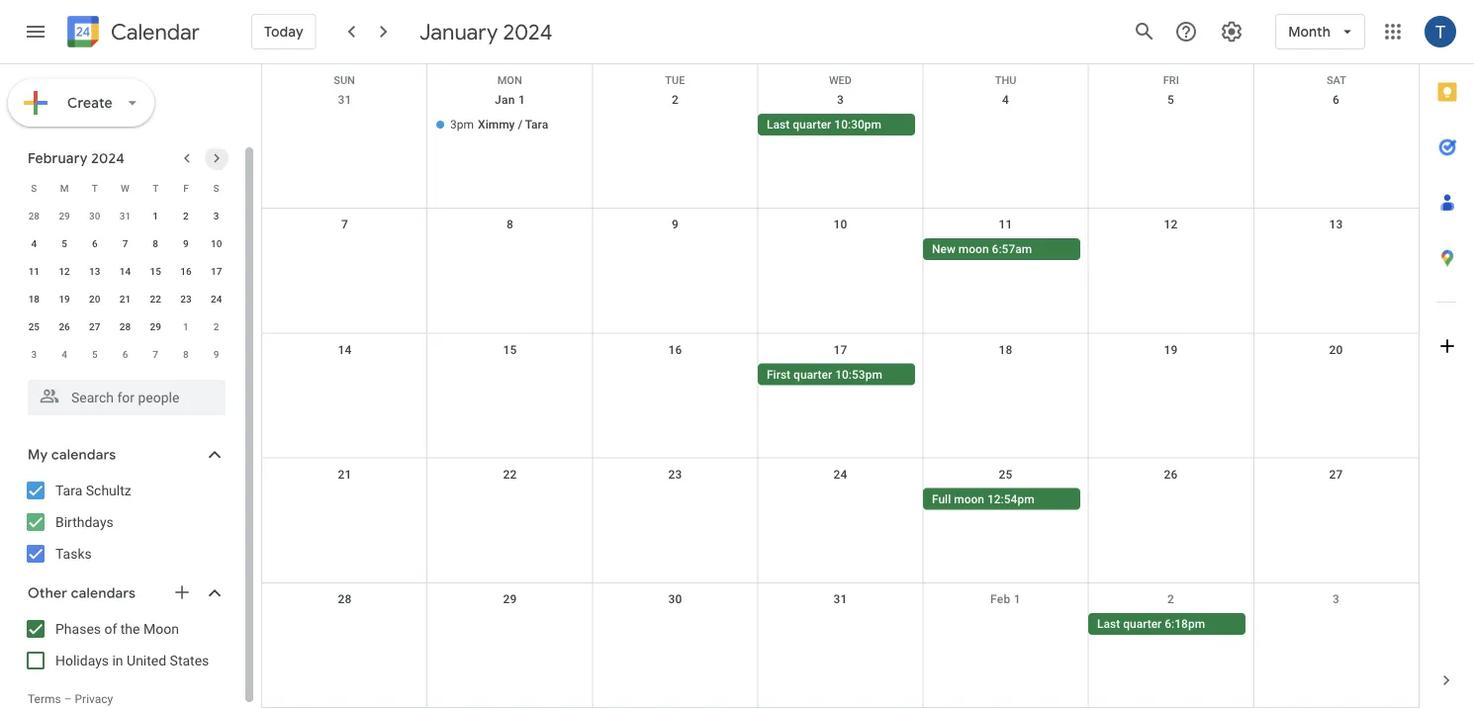 Task type: locate. For each thing, give the bounding box(es) containing it.
2 horizontal spatial 5
[[1168, 93, 1175, 107]]

11 up 18 element
[[28, 265, 40, 277]]

birthdays
[[55, 514, 114, 530]]

t left f at the top
[[153, 182, 159, 194]]

calendar element
[[63, 12, 200, 55]]

5 down 27 element
[[92, 348, 98, 360]]

1 horizontal spatial 19
[[1164, 343, 1178, 357]]

other
[[28, 585, 67, 603]]

today button
[[251, 8, 316, 55]]

calendars up tara schultz in the left of the page
[[51, 446, 116, 464]]

14 inside grid
[[338, 343, 352, 357]]

january 31 element
[[113, 204, 137, 228]]

16
[[180, 265, 192, 277], [668, 343, 683, 357]]

month
[[1289, 23, 1331, 41]]

moon right full
[[954, 492, 985, 506]]

30
[[89, 210, 100, 222], [668, 593, 683, 607]]

1 vertical spatial 9
[[183, 238, 189, 249]]

6 up 13 element
[[92, 238, 98, 249]]

calendars inside dropdown button
[[71, 585, 136, 603]]

privacy
[[75, 693, 113, 707]]

2024 up w
[[91, 149, 125, 167]]

18
[[28, 293, 40, 305], [999, 343, 1013, 357]]

feb 1
[[991, 593, 1021, 607]]

other calendars
[[28, 585, 136, 603]]

0 horizontal spatial 21
[[120, 293, 131, 305]]

29
[[59, 210, 70, 222], [150, 321, 161, 333], [503, 593, 517, 607]]

1 vertical spatial quarter
[[794, 368, 833, 381]]

3pm
[[450, 118, 474, 132]]

0 vertical spatial 23
[[180, 293, 192, 305]]

last quarter 10:30pm
[[767, 118, 882, 132]]

1 vertical spatial 14
[[338, 343, 352, 357]]

f
[[183, 182, 189, 194]]

2 horizontal spatial 28
[[338, 593, 352, 607]]

15
[[150, 265, 161, 277], [503, 343, 517, 357]]

phases of the moon
[[55, 621, 179, 637]]

cell
[[262, 114, 428, 138], [593, 114, 758, 138], [923, 114, 1089, 138], [1089, 114, 1254, 138], [1254, 114, 1419, 138], [262, 239, 428, 262], [428, 239, 593, 262], [593, 239, 758, 262], [758, 239, 923, 262], [1089, 239, 1254, 262], [1254, 239, 1419, 262], [262, 364, 428, 387], [428, 364, 593, 387], [593, 364, 758, 387], [923, 364, 1089, 387], [1089, 364, 1254, 387], [1254, 364, 1419, 387], [262, 489, 428, 512], [428, 489, 593, 512], [593, 489, 758, 512], [758, 489, 923, 512], [1089, 489, 1254, 512], [1254, 489, 1419, 512], [262, 613, 428, 637], [428, 613, 593, 637], [593, 613, 758, 637], [758, 613, 923, 637], [923, 613, 1089, 637], [1254, 613, 1419, 637]]

2 down tue
[[672, 93, 679, 107]]

5 up 12 element
[[62, 238, 67, 249]]

calendar heading
[[107, 18, 200, 46]]

11 element
[[22, 259, 46, 283]]

0 vertical spatial 13
[[1330, 218, 1344, 232]]

28 inside 28 "element"
[[120, 321, 131, 333]]

2 vertical spatial 4
[[62, 348, 67, 360]]

4
[[1003, 93, 1010, 107], [31, 238, 37, 249], [62, 348, 67, 360]]

1 horizontal spatial 13
[[1330, 218, 1344, 232]]

row
[[262, 64, 1419, 87], [262, 84, 1419, 209], [19, 174, 232, 202], [19, 202, 232, 230], [262, 209, 1419, 334], [19, 230, 232, 257], [19, 257, 232, 285], [19, 285, 232, 313], [19, 313, 232, 340], [262, 334, 1419, 459], [19, 340, 232, 368], [262, 459, 1419, 584], [262, 584, 1419, 709]]

1 right "feb"
[[1014, 593, 1021, 607]]

2 horizontal spatial 4
[[1003, 93, 1010, 107]]

last inside last quarter 6:18pm button
[[1098, 617, 1121, 631]]

0 horizontal spatial 10
[[211, 238, 222, 249]]

moon
[[959, 243, 989, 257], [954, 492, 985, 506]]

1 vertical spatial 8
[[153, 238, 158, 249]]

1 horizontal spatial 12
[[1164, 218, 1178, 232]]

0 vertical spatial 21
[[120, 293, 131, 305]]

28 inside grid
[[338, 593, 352, 607]]

0 vertical spatial calendars
[[51, 446, 116, 464]]

0 horizontal spatial 20
[[89, 293, 100, 305]]

states
[[170, 653, 209, 669]]

1 vertical spatial 21
[[338, 468, 352, 482]]

2024 for january 2024
[[503, 18, 553, 46]]

13
[[1330, 218, 1344, 232], [89, 265, 100, 277]]

1 horizontal spatial tara
[[525, 118, 548, 132]]

11
[[999, 218, 1013, 232], [28, 265, 40, 277]]

january 28 element
[[22, 204, 46, 228]]

2024 up mon
[[503, 18, 553, 46]]

1 horizontal spatial 2024
[[503, 18, 553, 46]]

0 horizontal spatial 16
[[180, 265, 192, 277]]

jan 1
[[495, 93, 526, 107]]

t
[[92, 182, 98, 194], [153, 182, 159, 194]]

tab list
[[1420, 64, 1475, 653]]

17 inside grid
[[834, 343, 848, 357]]

s up january 28 element
[[31, 182, 37, 194]]

moon right new
[[959, 243, 989, 257]]

tara up birthdays
[[55, 482, 82, 499]]

26
[[59, 321, 70, 333], [1164, 468, 1178, 482]]

22 element
[[144, 287, 167, 311]]

my calendars button
[[4, 439, 245, 471]]

0 horizontal spatial 18
[[28, 293, 40, 305]]

2 horizontal spatial 8
[[507, 218, 514, 232]]

thu
[[995, 74, 1017, 87]]

12:54pm
[[988, 492, 1035, 506]]

2 vertical spatial 6
[[122, 348, 128, 360]]

7
[[341, 218, 348, 232], [122, 238, 128, 249], [153, 348, 158, 360]]

1 vertical spatial 17
[[834, 343, 848, 357]]

quarter left 6:18pm
[[1124, 617, 1162, 631]]

0 horizontal spatial t
[[92, 182, 98, 194]]

february 2024
[[28, 149, 125, 167]]

27 inside 27 element
[[89, 321, 100, 333]]

full moon 12:54pm
[[932, 492, 1035, 506]]

31 for feb 1
[[834, 593, 848, 607]]

6 down sat
[[1333, 93, 1340, 107]]

1 horizontal spatial 30
[[668, 593, 683, 607]]

22
[[150, 293, 161, 305], [503, 468, 517, 482]]

holidays in united states
[[55, 653, 209, 669]]

1 horizontal spatial 5
[[92, 348, 98, 360]]

march 8 element
[[174, 342, 198, 366]]

1 vertical spatial 24
[[834, 468, 848, 482]]

march 6 element
[[113, 342, 137, 366]]

last left 6:18pm
[[1098, 617, 1121, 631]]

0 horizontal spatial 13
[[89, 265, 100, 277]]

calendars
[[51, 446, 116, 464], [71, 585, 136, 603]]

1 horizontal spatial 14
[[338, 343, 352, 357]]

terms link
[[28, 693, 61, 707]]

6:57am
[[992, 243, 1032, 257]]

february
[[28, 149, 88, 167]]

moon for new
[[959, 243, 989, 257]]

1 vertical spatial 27
[[1330, 468, 1344, 482]]

19 element
[[53, 287, 76, 311]]

1 vertical spatial 10
[[211, 238, 222, 249]]

today
[[264, 23, 304, 41]]

moon inside button
[[954, 492, 985, 506]]

m
[[60, 182, 69, 194]]

0 horizontal spatial 5
[[62, 238, 67, 249]]

0 horizontal spatial 9
[[183, 238, 189, 249]]

0 vertical spatial 30
[[89, 210, 100, 222]]

quarter left 10:30pm
[[793, 118, 832, 132]]

last left 10:30pm
[[767, 118, 790, 132]]

23
[[180, 293, 192, 305], [668, 468, 683, 482]]

9
[[672, 218, 679, 232], [183, 238, 189, 249], [214, 348, 219, 360]]

schultz
[[86, 482, 131, 499]]

march 7 element
[[144, 342, 167, 366]]

28 for feb 1
[[338, 593, 352, 607]]

1
[[519, 93, 526, 107], [153, 210, 158, 222], [183, 321, 189, 333], [1014, 593, 1021, 607]]

new
[[932, 243, 956, 257]]

terms – privacy
[[28, 693, 113, 707]]

9 inside grid
[[672, 218, 679, 232]]

20
[[89, 293, 100, 305], [1330, 343, 1344, 357]]

0 vertical spatial moon
[[959, 243, 989, 257]]

t up january 30 element
[[92, 182, 98, 194]]

full
[[932, 492, 951, 506]]

0 vertical spatial tara
[[525, 118, 548, 132]]

0 vertical spatial 10
[[834, 218, 848, 232]]

1 vertical spatial 31
[[120, 210, 131, 222]]

10:53pm
[[836, 368, 883, 381]]

last for last quarter 6:18pm
[[1098, 617, 1121, 631]]

23 inside february 2024 grid
[[180, 293, 192, 305]]

26 element
[[53, 315, 76, 338]]

3pm ximmy / tara
[[450, 118, 548, 132]]

14 inside february 2024 grid
[[120, 265, 131, 277]]

2
[[672, 93, 679, 107], [183, 210, 189, 222], [214, 321, 219, 333], [1168, 593, 1175, 607]]

1 horizontal spatial 28
[[120, 321, 131, 333]]

5
[[1168, 93, 1175, 107], [62, 238, 67, 249], [92, 348, 98, 360]]

Search for people text field
[[40, 380, 214, 416]]

row containing 21
[[262, 459, 1419, 584]]

create button
[[8, 79, 154, 127]]

28 inside january 28 element
[[28, 210, 40, 222]]

31 inside february 2024 grid
[[120, 210, 131, 222]]

s right f at the top
[[213, 182, 219, 194]]

4 down the thu
[[1003, 93, 1010, 107]]

1 horizontal spatial 25
[[999, 468, 1013, 482]]

4 down january 28 element
[[31, 238, 37, 249]]

moon for full
[[954, 492, 985, 506]]

0 vertical spatial 12
[[1164, 218, 1178, 232]]

12 element
[[53, 259, 76, 283]]

25 up "full moon 12:54pm" button
[[999, 468, 1013, 482]]

1 horizontal spatial 26
[[1164, 468, 1178, 482]]

0 horizontal spatial 27
[[89, 321, 100, 333]]

row containing 3
[[19, 340, 232, 368]]

12
[[1164, 218, 1178, 232], [59, 265, 70, 277]]

17 element
[[205, 259, 228, 283]]

tara
[[525, 118, 548, 132], [55, 482, 82, 499]]

2 horizontal spatial 31
[[834, 593, 848, 607]]

27
[[89, 321, 100, 333], [1330, 468, 1344, 482]]

1 vertical spatial 26
[[1164, 468, 1178, 482]]

0 vertical spatial 19
[[59, 293, 70, 305]]

17 up first quarter 10:53pm button in the bottom of the page
[[834, 343, 848, 357]]

2 vertical spatial 31
[[834, 593, 848, 607]]

privacy link
[[75, 693, 113, 707]]

row containing s
[[19, 174, 232, 202]]

s
[[31, 182, 37, 194], [213, 182, 219, 194]]

30 inside february 2024 grid
[[89, 210, 100, 222]]

0 horizontal spatial 17
[[211, 265, 222, 277]]

16 element
[[174, 259, 198, 283]]

2 horizontal spatial 9
[[672, 218, 679, 232]]

0 vertical spatial 7
[[341, 218, 348, 232]]

5 down the fri
[[1168, 93, 1175, 107]]

4 down 26 element
[[62, 348, 67, 360]]

1 horizontal spatial 22
[[503, 468, 517, 482]]

calendar
[[111, 18, 200, 46]]

1 vertical spatial tara
[[55, 482, 82, 499]]

2 vertical spatial quarter
[[1124, 617, 1162, 631]]

10:30pm
[[835, 118, 882, 132]]

6 inside grid
[[1333, 93, 1340, 107]]

tue
[[665, 74, 685, 87]]

moon inside button
[[959, 243, 989, 257]]

my calendars list
[[4, 475, 245, 570]]

21 inside grid
[[338, 468, 352, 482]]

31 inside 'row'
[[338, 93, 352, 107]]

11 up new moon 6:57am button
[[999, 218, 1013, 232]]

calendars inside dropdown button
[[51, 446, 116, 464]]

row group
[[19, 202, 232, 368]]

0 horizontal spatial 22
[[150, 293, 161, 305]]

0 horizontal spatial s
[[31, 182, 37, 194]]

1 horizontal spatial 29
[[150, 321, 161, 333]]

1 horizontal spatial 11
[[999, 218, 1013, 232]]

1 horizontal spatial 17
[[834, 343, 848, 357]]

None search field
[[0, 372, 245, 416]]

last inside "last quarter 10:30pm" button
[[767, 118, 790, 132]]

1 horizontal spatial 31
[[338, 93, 352, 107]]

13 inside grid
[[1330, 218, 1344, 232]]

25 element
[[22, 315, 46, 338]]

1 vertical spatial 13
[[89, 265, 100, 277]]

6 down 28 "element"
[[122, 348, 128, 360]]

calendars for other calendars
[[71, 585, 136, 603]]

14
[[120, 265, 131, 277], [338, 343, 352, 357]]

0 vertical spatial 17
[[211, 265, 222, 277]]

21 inside 'element'
[[120, 293, 131, 305]]

0 horizontal spatial 26
[[59, 321, 70, 333]]

1 horizontal spatial 6
[[122, 348, 128, 360]]

17
[[211, 265, 222, 277], [834, 343, 848, 357]]

0 horizontal spatial 19
[[59, 293, 70, 305]]

15 element
[[144, 259, 167, 283]]

0 horizontal spatial 12
[[59, 265, 70, 277]]

last for last quarter 10:30pm
[[767, 118, 790, 132]]

30 for feb 1
[[668, 593, 683, 607]]

0 horizontal spatial 29
[[59, 210, 70, 222]]

19
[[59, 293, 70, 305], [1164, 343, 1178, 357]]

1 t from the left
[[92, 182, 98, 194]]

1 vertical spatial 30
[[668, 593, 683, 607]]

united
[[127, 653, 166, 669]]

quarter right first
[[794, 368, 833, 381]]

20 element
[[83, 287, 107, 311]]

10
[[834, 218, 848, 232], [211, 238, 222, 249]]

0 horizontal spatial 14
[[120, 265, 131, 277]]

0 horizontal spatial last
[[767, 118, 790, 132]]

0 vertical spatial 14
[[120, 265, 131, 277]]

grid
[[261, 64, 1419, 709]]

my calendars
[[28, 446, 116, 464]]

17 down 10 element
[[211, 265, 222, 277]]

29 for feb 1
[[503, 593, 517, 607]]

1 horizontal spatial 8
[[183, 348, 189, 360]]

calendars up of
[[71, 585, 136, 603]]

16 inside february 2024 grid
[[180, 265, 192, 277]]

24 element
[[205, 287, 228, 311]]

2 horizontal spatial 29
[[503, 593, 517, 607]]

21 element
[[113, 287, 137, 311]]

0 vertical spatial 20
[[89, 293, 100, 305]]

0 vertical spatial 18
[[28, 293, 40, 305]]

grid containing 31
[[261, 64, 1419, 709]]

1 vertical spatial 22
[[503, 468, 517, 482]]

1 vertical spatial 16
[[668, 343, 683, 357]]

1 vertical spatial last
[[1098, 617, 1121, 631]]

8
[[507, 218, 514, 232], [153, 238, 158, 249], [183, 348, 189, 360]]

tara right /
[[525, 118, 548, 132]]

2024
[[503, 18, 553, 46], [91, 149, 125, 167]]

row containing 11
[[19, 257, 232, 285]]

25 up march 3 element
[[28, 321, 40, 333]]

0 vertical spatial 29
[[59, 210, 70, 222]]

last quarter 6:18pm
[[1098, 617, 1206, 631]]

–
[[64, 693, 72, 707]]

2 horizontal spatial 6
[[1333, 93, 1340, 107]]

0 vertical spatial 27
[[89, 321, 100, 333]]

tara inside the my calendars list
[[55, 482, 82, 499]]

1 horizontal spatial 15
[[503, 343, 517, 357]]

march 4 element
[[53, 342, 76, 366]]

1 horizontal spatial 9
[[214, 348, 219, 360]]

row containing 4
[[19, 230, 232, 257]]

22 inside 'element'
[[150, 293, 161, 305]]

28 for 1
[[28, 210, 40, 222]]

holidays
[[55, 653, 109, 669]]

settings menu image
[[1221, 20, 1244, 44]]

0 vertical spatial 22
[[150, 293, 161, 305]]

14 element
[[113, 259, 137, 283]]

1 vertical spatial 20
[[1330, 343, 1344, 357]]

31 for 1
[[120, 210, 131, 222]]

jan
[[495, 93, 515, 107]]

1 vertical spatial 11
[[28, 265, 40, 277]]

2 down f at the top
[[183, 210, 189, 222]]

31
[[338, 93, 352, 107], [120, 210, 131, 222], [834, 593, 848, 607]]

0 horizontal spatial tara
[[55, 482, 82, 499]]

1 horizontal spatial 20
[[1330, 343, 1344, 357]]



Task type: describe. For each thing, give the bounding box(es) containing it.
other calendars list
[[4, 614, 245, 677]]

1 vertical spatial 25
[[999, 468, 1013, 482]]

1 s from the left
[[31, 182, 37, 194]]

february 2024 grid
[[19, 174, 232, 368]]

ximmy
[[478, 118, 515, 132]]

0 vertical spatial 4
[[1003, 93, 1010, 107]]

1 vertical spatial 7
[[122, 238, 128, 249]]

13 element
[[83, 259, 107, 283]]

terms
[[28, 693, 61, 707]]

row group containing 28
[[19, 202, 232, 368]]

main drawer image
[[24, 20, 48, 44]]

2 t from the left
[[153, 182, 159, 194]]

26 inside february 2024 grid
[[59, 321, 70, 333]]

0 vertical spatial 8
[[507, 218, 514, 232]]

phases
[[55, 621, 101, 637]]

/
[[518, 118, 523, 132]]

25 inside february 2024 grid
[[28, 321, 40, 333]]

27 element
[[83, 315, 107, 338]]

2 vertical spatial 5
[[92, 348, 98, 360]]

1 vertical spatial 19
[[1164, 343, 1178, 357]]

20 inside grid
[[89, 293, 100, 305]]

add other calendars image
[[172, 583, 192, 603]]

march 3 element
[[22, 342, 46, 366]]

1 down 23 element
[[183, 321, 189, 333]]

tara schultz
[[55, 482, 131, 499]]

0 horizontal spatial 6
[[92, 238, 98, 249]]

1 right the january 31 element
[[153, 210, 158, 222]]

1 right jan
[[519, 93, 526, 107]]

28 element
[[113, 315, 137, 338]]

2 horizontal spatial 7
[[341, 218, 348, 232]]

0 vertical spatial 5
[[1168, 93, 1175, 107]]

full moon 12:54pm button
[[923, 489, 1081, 510]]

calendars for my calendars
[[51, 446, 116, 464]]

22 inside grid
[[503, 468, 517, 482]]

the
[[121, 621, 140, 637]]

march 1 element
[[174, 315, 198, 338]]

23 inside grid
[[668, 468, 683, 482]]

january
[[419, 18, 498, 46]]

last quarter 10:30pm button
[[758, 114, 916, 136]]

first
[[767, 368, 791, 381]]

row containing sun
[[262, 64, 1419, 87]]

27 inside grid
[[1330, 468, 1344, 482]]

0 horizontal spatial 8
[[153, 238, 158, 249]]

create
[[67, 94, 113, 112]]

18 element
[[22, 287, 46, 311]]

2024 for february 2024
[[91, 149, 125, 167]]

quarter for 6:18pm
[[1124, 617, 1162, 631]]

january 2024
[[419, 18, 553, 46]]

first quarter 10:53pm
[[767, 368, 883, 381]]

2 up the march 9 element
[[214, 321, 219, 333]]

2 vertical spatial 8
[[183, 348, 189, 360]]

29 for 1
[[59, 210, 70, 222]]

15 inside grid
[[503, 343, 517, 357]]

march 9 element
[[205, 342, 228, 366]]

15 inside february 2024 grid
[[150, 265, 161, 277]]

2 up last quarter 6:18pm button
[[1168, 593, 1175, 607]]

18 inside grid
[[999, 343, 1013, 357]]

january 29 element
[[53, 204, 76, 228]]

24 inside grid
[[211, 293, 222, 305]]

january 30 element
[[83, 204, 107, 228]]

my
[[28, 446, 48, 464]]

30 for 1
[[89, 210, 100, 222]]

other calendars button
[[4, 578, 245, 610]]

sun
[[334, 74, 355, 87]]

29 element
[[144, 315, 167, 338]]

1 horizontal spatial 16
[[668, 343, 683, 357]]

first quarter 10:53pm button
[[758, 364, 916, 385]]

2 vertical spatial 9
[[214, 348, 219, 360]]

new moon 6:57am
[[932, 243, 1032, 257]]

feb
[[991, 593, 1011, 607]]

19 inside "19" element
[[59, 293, 70, 305]]

month button
[[1276, 8, 1366, 55]]

23 element
[[174, 287, 198, 311]]

6:18pm
[[1165, 617, 1206, 631]]

10 inside grid
[[834, 218, 848, 232]]

12 inside february 2024 grid
[[59, 265, 70, 277]]

sat
[[1327, 74, 1347, 87]]

march 2 element
[[205, 315, 228, 338]]

tasks
[[55, 546, 92, 562]]

moon
[[143, 621, 179, 637]]

quarter for 10:53pm
[[794, 368, 833, 381]]

wed
[[829, 74, 852, 87]]

row containing 25
[[19, 313, 232, 340]]

of
[[104, 621, 117, 637]]

17 inside 17 element
[[211, 265, 222, 277]]

10 element
[[205, 232, 228, 255]]

11 inside 'element'
[[28, 265, 40, 277]]

0 vertical spatial 11
[[999, 218, 1013, 232]]

1 horizontal spatial 7
[[153, 348, 158, 360]]

10 inside february 2024 grid
[[211, 238, 222, 249]]

last quarter 6:18pm button
[[1089, 613, 1246, 635]]

row containing 7
[[262, 209, 1419, 334]]

24 inside grid
[[834, 468, 848, 482]]

2 s from the left
[[213, 182, 219, 194]]

mon
[[498, 74, 522, 87]]

quarter for 10:30pm
[[793, 118, 832, 132]]

w
[[121, 182, 130, 194]]

18 inside february 2024 grid
[[28, 293, 40, 305]]

march 5 element
[[83, 342, 107, 366]]

row containing 18
[[19, 285, 232, 313]]

13 inside february 2024 grid
[[89, 265, 100, 277]]

row containing 14
[[262, 334, 1419, 459]]

fri
[[1164, 74, 1180, 87]]

row containing 31
[[262, 84, 1419, 209]]

new moon 6:57am button
[[923, 239, 1081, 260]]

in
[[112, 653, 123, 669]]

1 vertical spatial 4
[[31, 238, 37, 249]]



Task type: vqa. For each thing, say whether or not it's contained in the screenshot.
alert dialog
no



